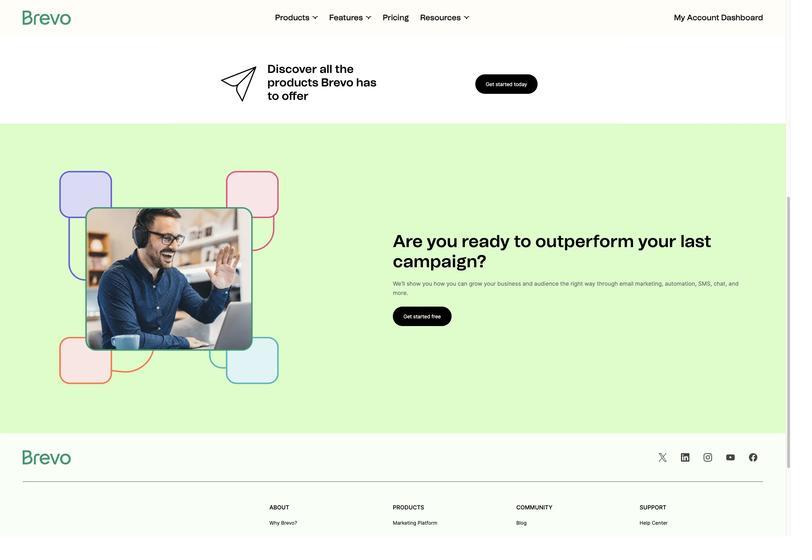 Task type: locate. For each thing, give the bounding box(es) containing it.
center
[[652, 520, 668, 526]]

audience
[[535, 280, 559, 287]]

1 horizontal spatial get
[[486, 81, 494, 87]]

0 horizontal spatial to
[[268, 89, 279, 103]]

are you ready to outperform your last campaign?
[[393, 231, 712, 272]]

and right chat,
[[729, 280, 739, 287]]

help
[[640, 520, 651, 526]]

and
[[523, 280, 533, 287], [729, 280, 739, 287]]

1 horizontal spatial the
[[561, 280, 569, 287]]

1 vertical spatial the
[[561, 280, 569, 287]]

brevo
[[321, 76, 354, 89]]

twitter image
[[659, 453, 667, 462]]

outperform
[[536, 231, 634, 251]]

marketing platform
[[393, 520, 438, 526]]

to inside are you ready to outperform your last campaign?
[[514, 231, 532, 251]]

the right the all
[[335, 62, 354, 76]]

1 horizontal spatial to
[[514, 231, 532, 251]]

today
[[514, 81, 527, 87]]

get started free
[[404, 313, 441, 319]]

way
[[585, 280, 596, 287]]

1 horizontal spatial and
[[729, 280, 739, 287]]

and right business on the right bottom
[[523, 280, 533, 287]]

0 vertical spatial brevo image
[[23, 11, 71, 25]]

right
[[571, 280, 583, 287]]

0 horizontal spatial and
[[523, 280, 533, 287]]

products
[[393, 504, 424, 511]]

business
[[498, 280, 521, 287]]

0 vertical spatial your
[[639, 231, 677, 251]]

0 horizontal spatial started
[[413, 313, 430, 319]]

started left free
[[413, 313, 430, 319]]

products
[[275, 13, 310, 22]]

through
[[597, 280, 618, 287]]

0 vertical spatial the
[[335, 62, 354, 76]]

the
[[335, 62, 354, 76], [561, 280, 569, 287]]

1 horizontal spatial your
[[639, 231, 677, 251]]

get started today link
[[475, 74, 538, 94]]

discover all the products brevo has to offer image
[[221, 66, 256, 102]]

1 vertical spatial your
[[484, 280, 496, 287]]

started
[[496, 81, 513, 87], [413, 313, 430, 319]]

you inside are you ready to outperform your last campaign?
[[427, 231, 458, 251]]

features link
[[329, 13, 372, 23]]

1 vertical spatial brevo image
[[23, 451, 71, 465]]

pricing
[[383, 13, 409, 22]]

0 vertical spatial started
[[496, 81, 513, 87]]

campaign?
[[393, 251, 487, 272]]

the inside we'll show you how you can grow your business and audience the right way through email marketing, automation, sms, chat, and more.
[[561, 280, 569, 287]]

0 horizontal spatial your
[[484, 280, 496, 287]]

to inside discover all the products brevo has to offer
[[268, 89, 279, 103]]

1 vertical spatial to
[[514, 231, 532, 251]]

get left today
[[486, 81, 494, 87]]

1 vertical spatial started
[[413, 313, 430, 319]]

are
[[393, 231, 423, 251]]

to
[[268, 89, 279, 103], [514, 231, 532, 251]]

2 brevo image from the top
[[23, 451, 71, 465]]

your
[[639, 231, 677, 251], [484, 280, 496, 287]]

get down more.
[[404, 313, 412, 319]]

why brevo? link
[[270, 520, 297, 527]]

offer
[[282, 89, 309, 103]]

0 horizontal spatial the
[[335, 62, 354, 76]]

resources link
[[420, 13, 469, 23]]

dashboard
[[722, 13, 763, 22]]

help center
[[640, 520, 668, 526]]

you
[[427, 231, 458, 251], [423, 280, 432, 287], [447, 280, 456, 287]]

0 horizontal spatial get
[[404, 313, 412, 319]]

support
[[640, 504, 667, 511]]

started left today
[[496, 81, 513, 87]]

brevo image
[[23, 11, 71, 25], [23, 451, 71, 465]]

1 vertical spatial get
[[404, 313, 412, 319]]

products link
[[275, 13, 318, 23]]

1 horizontal spatial started
[[496, 81, 513, 87]]

marketing
[[393, 520, 417, 526]]

you right are
[[427, 231, 458, 251]]

started for today
[[496, 81, 513, 87]]

0 vertical spatial to
[[268, 89, 279, 103]]

are you ready to outperform your last campaign? image
[[32, 141, 306, 416]]

get
[[486, 81, 494, 87], [404, 313, 412, 319]]

the left right
[[561, 280, 569, 287]]

community
[[517, 504, 553, 511]]

get for get started today
[[486, 81, 494, 87]]

email
[[620, 280, 634, 287]]

my account dashboard
[[674, 13, 763, 22]]

0 vertical spatial get
[[486, 81, 494, 87]]



Task type: describe. For each thing, give the bounding box(es) containing it.
all
[[320, 62, 332, 76]]

ready
[[462, 231, 510, 251]]

you left can
[[447, 280, 456, 287]]

products
[[268, 76, 319, 89]]

my
[[674, 13, 686, 22]]

account
[[687, 13, 720, 22]]

sms,
[[699, 280, 712, 287]]

platform
[[418, 520, 438, 526]]

chat,
[[714, 280, 727, 287]]

blog link
[[517, 520, 527, 527]]

youtube image
[[727, 453, 735, 462]]

show
[[407, 280, 421, 287]]

linkedin image
[[681, 453, 690, 462]]

marketing platform link
[[393, 520, 438, 527]]

blog
[[517, 520, 527, 526]]

pricing link
[[383, 13, 409, 23]]

more.
[[393, 289, 408, 296]]

get started free link
[[393, 307, 452, 326]]

automation,
[[665, 280, 697, 287]]

can
[[458, 280, 468, 287]]

your inside we'll show you how you can grow your business and audience the right way through email marketing, automation, sms, chat, and more.
[[484, 280, 496, 287]]

why
[[270, 520, 280, 526]]

discover all the products brevo has to offer
[[268, 62, 377, 103]]

the inside discover all the products brevo has to offer
[[335, 62, 354, 76]]

1 brevo image from the top
[[23, 11, 71, 25]]

brevo?
[[281, 520, 297, 526]]

resources
[[420, 13, 461, 22]]

features
[[329, 13, 363, 22]]

last
[[681, 231, 712, 251]]

has
[[356, 76, 377, 89]]

why brevo?
[[270, 520, 297, 526]]

marketing,
[[635, 280, 664, 287]]

get started today
[[486, 81, 527, 87]]

instagram image
[[704, 453, 713, 462]]

help center link
[[640, 520, 668, 527]]

2 and from the left
[[729, 280, 739, 287]]

get for get started free
[[404, 313, 412, 319]]

we'll show you how you can grow your business and audience the right way through email marketing, automation, sms, chat, and more.
[[393, 280, 739, 296]]

1 and from the left
[[523, 280, 533, 287]]

we'll
[[393, 280, 405, 287]]

discover
[[268, 62, 317, 76]]

facebook image
[[749, 453, 758, 462]]

free
[[432, 313, 441, 319]]

you left how
[[423, 280, 432, 287]]

grow
[[469, 280, 483, 287]]

started for free
[[413, 313, 430, 319]]

your inside are you ready to outperform your last campaign?
[[639, 231, 677, 251]]

about
[[270, 504, 289, 511]]

my account dashboard link
[[674, 13, 763, 23]]

how
[[434, 280, 445, 287]]



Task type: vqa. For each thing, say whether or not it's contained in the screenshot.
300
no



